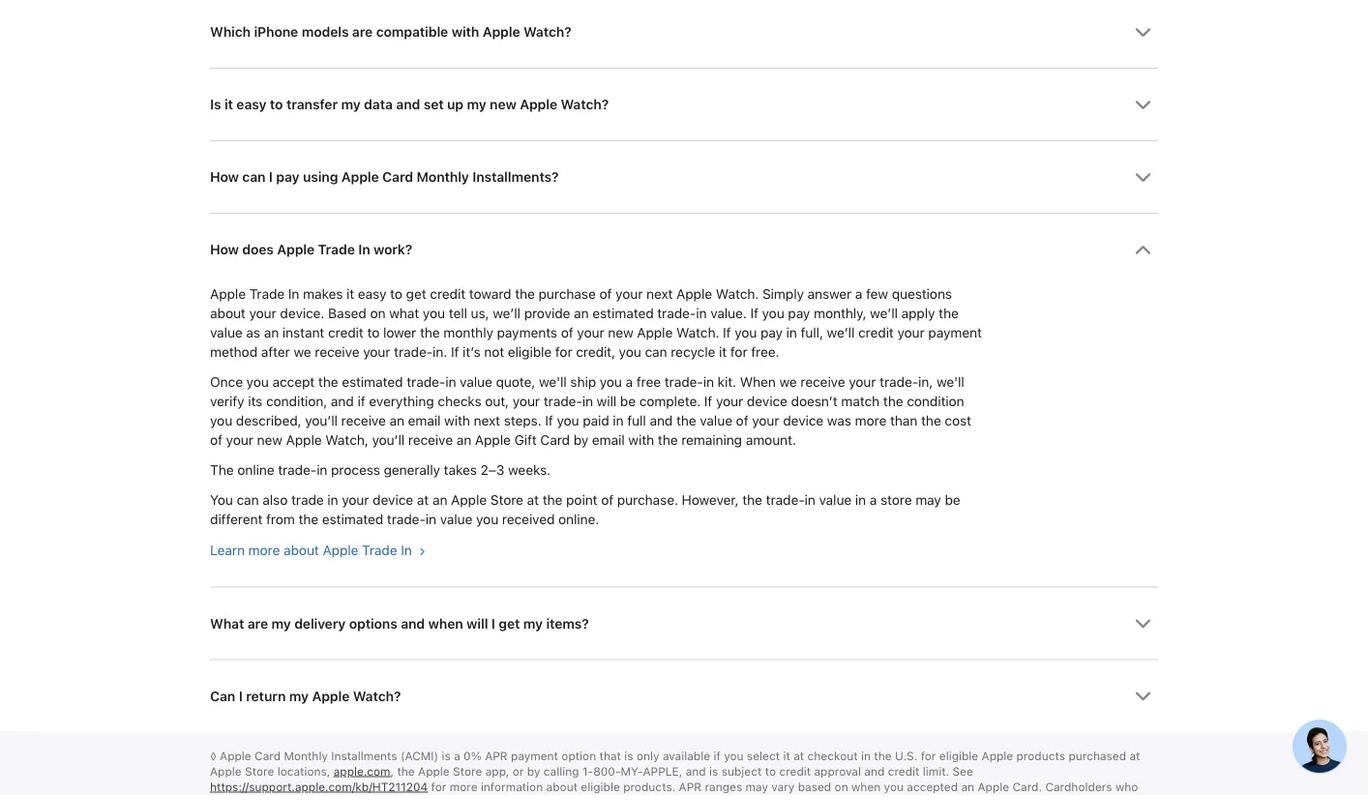 Task type: describe. For each thing, give the bounding box(es) containing it.
apple up recycle
[[637, 325, 673, 341]]

ship
[[570, 374, 596, 391]]

◊
[[210, 749, 217, 763]]

its
[[248, 394, 262, 410]]

chevrondown image for watch?
[[1135, 25, 1152, 41]]

next inside once you accept the estimated trade-in value quote, we'll ship you a free trade-in kit. when we receive your trade-in, we'll verify its condition, and if everything checks out, your trade-in will be complete. if your device doesn't match the condition you described, you'll receive an email with next steps. if you paid in full and the value of your device was more than the cost of your new apple watch, you'll receive an apple gift card by email with the remaining amount.
[[474, 413, 500, 429]]

not
[[484, 344, 504, 360]]

provide
[[524, 305, 570, 322]]

verify
[[210, 394, 244, 410]]

apple down "condition," in the left of the page
[[286, 432, 322, 449]]

point
[[566, 493, 598, 509]]

what
[[210, 616, 244, 632]]

full,
[[801, 325, 823, 341]]

can inside apple trade in makes it easy to get credit toward the purchase of your next apple watch. simply answer a few questions about your device. based on what you tell us, we'll provide an estimated trade-in value. if you pay monthly, we'll apply the value as an instant credit to lower the monthly payments of your new apple watch. if you pay in full, we'll credit your payment method after we receive your trade-in.  if it's not eligible for credit, you can recycle it for free.
[[645, 344, 667, 360]]

process
[[331, 462, 380, 479]]

get inside what are my delivery options and when will i get my items? dropdown button
[[499, 616, 520, 632]]

out,
[[485, 394, 509, 410]]

trade- down amount.
[[766, 493, 805, 509]]

if right in.
[[451, 344, 459, 360]]

simply
[[763, 286, 804, 302]]

items?
[[546, 616, 589, 632]]

you up its
[[246, 374, 269, 391]]

how does apple trade in work? button
[[210, 214, 1158, 286]]

apple right the "compatible"
[[483, 24, 520, 41]]

an down purchase
[[574, 305, 589, 322]]

device.
[[280, 305, 324, 322]]

of up amount.
[[736, 413, 749, 429]]

main content containing which iphone models are compatible with apple watch?
[[0, 0, 1368, 774]]

cost
[[945, 413, 972, 429]]

value up the 'remaining'
[[700, 413, 733, 429]]

monthly,
[[814, 305, 867, 322]]

trade- up trade
[[278, 462, 317, 479]]

1 horizontal spatial email
[[592, 432, 625, 449]]

described,
[[236, 413, 301, 429]]

your up online
[[226, 432, 253, 449]]

2 vertical spatial i
[[239, 688, 243, 705]]

you right ship
[[600, 374, 622, 391]]

by
[[574, 432, 589, 449]]

is it easy to transfer my data and set up my new apple watch? button
[[210, 69, 1158, 141]]

was
[[827, 413, 852, 429]]

value left store
[[819, 493, 852, 509]]

trade
[[291, 493, 324, 509]]

on
[[370, 305, 386, 322]]

1 horizontal spatial are
[[352, 24, 373, 41]]

paid
[[583, 413, 609, 429]]

2 for from the left
[[730, 344, 748, 360]]

apple right return
[[312, 688, 350, 705]]

1 vertical spatial with
[[444, 413, 470, 429]]

generally
[[384, 462, 440, 479]]

and left if
[[331, 394, 354, 410]]

a inside apple trade in makes it easy to get credit toward the purchase of your next apple watch. simply answer a few questions about your device. based on what you tell us, we'll provide an estimated trade-in value. if you pay monthly, we'll apply the value as an instant credit to lower the monthly payments of your new apple watch. if you pay in full, we'll credit your payment method after we receive your trade-in.  if it's not eligible for credit, you can recycle it for free.
[[855, 286, 863, 302]]

in,
[[919, 374, 933, 391]]

list containing which iphone models are compatible with apple watch?
[[210, 0, 1158, 732]]

estimated inside once you accept the estimated trade-in value quote, we'll ship you a free trade-in kit. when we receive your trade-in, we'll verify its condition, and if everything checks out, your trade-in will be complete. if your device doesn't match the condition you described, you'll receive an email with next steps. if you paid in full and the value of your device was more than the cost of your new apple watch, you'll receive an apple gift card by email with the remaining amount.
[[342, 374, 403, 391]]

your up credit,
[[577, 325, 604, 341]]

credit,
[[576, 344, 615, 360]]

your down kit. in the right top of the page
[[716, 394, 743, 410]]

learn
[[210, 542, 245, 559]]

estimated inside you can also trade in your device at an apple store at the point of purchase. however, the trade-in value in a store may be different from the estimated trade-in value you received online.
[[322, 512, 383, 528]]

than
[[890, 413, 918, 429]]

to inside dropdown button
[[270, 97, 283, 113]]

my right return
[[289, 688, 309, 705]]

apple down does
[[210, 286, 246, 302]]

device inside you can also trade in your device at an apple store at the point of purchase. however, the trade-in value in a store may be different from the estimated trade-in value you received online.
[[373, 493, 413, 509]]

set
[[424, 97, 444, 113]]

0 horizontal spatial more
[[248, 542, 280, 559]]

apple up 2–3
[[475, 432, 511, 449]]

2–3
[[481, 462, 505, 479]]

my left data
[[341, 97, 361, 113]]

your up steps.
[[513, 394, 540, 410]]

when
[[740, 374, 776, 391]]

if right steps.
[[545, 413, 553, 429]]

new inside dropdown button
[[490, 97, 516, 113]]

2 vertical spatial with
[[628, 432, 654, 449]]

a inside once you accept the estimated trade-in value quote, we'll ship you a free trade-in kit. when we receive your trade-in, we'll verify its condition, and if everything checks out, your trade-in will be complete. if your device doesn't match the condition you described, you'll receive an email with next steps. if you paid in full and the value of your device was more than the cost of your new apple watch, you'll receive an apple gift card by email with the remaining amount.
[[626, 374, 633, 391]]

condition
[[907, 394, 964, 410]]

apple trade in makes it easy to get credit toward the purchase of your next apple watch. simply answer a few questions about your device. based on what you tell us, we'll provide an estimated trade-in value. if you pay monthly, we'll apply the value as an instant credit to lower the monthly payments of your new apple watch. if you pay in full, we'll credit your payment method after we receive your trade-in.  if it's not eligible for credit, you can recycle it for free.
[[210, 286, 982, 360]]

you down simply
[[762, 305, 784, 322]]

about inside apple trade in makes it easy to get credit toward the purchase of your next apple watch. simply answer a few questions about your device. based on what you tell us, we'll provide an estimated trade-in value. if you pay monthly, we'll apply the value as an instant credit to lower the monthly payments of your new apple watch. if you pay in full, we'll credit your payment method after we receive your trade-in.  if it's not eligible for credit, you can recycle it for free.
[[210, 305, 246, 322]]

lower
[[383, 325, 416, 341]]

learn more about apple trade in
[[210, 542, 416, 559]]

1 vertical spatial watch?
[[561, 97, 609, 113]]

0 vertical spatial watch?
[[524, 24, 572, 41]]

what
[[389, 305, 419, 322]]

1 vertical spatial device
[[783, 413, 824, 429]]

we inside apple trade in makes it easy to get credit toward the purchase of your next apple watch. simply answer a few questions about your device. based on what you tell us, we'll provide an estimated trade-in value. if you pay monthly, we'll apply the value as an instant credit to lower the monthly payments of your new apple watch. if you pay in full, we'll credit your payment method after we receive your trade-in.  if it's not eligible for credit, you can recycle it for free.
[[294, 344, 311, 360]]

if down value.
[[723, 325, 731, 341]]

apple right using
[[341, 169, 379, 186]]

you
[[210, 493, 233, 509]]

as
[[246, 325, 260, 341]]

2 vertical spatial watch?
[[353, 688, 401, 705]]

easy inside dropdown button
[[236, 97, 267, 113]]

apple.com
[[334, 765, 390, 779]]

your up as
[[249, 305, 276, 322]]

value up "checks" on the left
[[460, 374, 492, 391]]

more inside once you accept the estimated trade-in value quote, we'll ship you a free trade-in kit. when we receive your trade-in, we'll verify its condition, and if everything checks out, your trade-in will be complete. if your device doesn't match the condition you described, you'll receive an email with next steps. if you paid in full and the value of your device was more than the cost of your new apple watch, you'll receive an apple gift card by email with the remaining amount.
[[855, 413, 887, 429]]

does
[[242, 242, 274, 258]]

your inside you can also trade in your device at an apple store at the point of purchase. however, the trade-in value in a store may be different from the estimated trade-in value you received online.
[[342, 493, 369, 509]]

takes
[[444, 462, 477, 479]]

1 horizontal spatial it
[[346, 286, 354, 302]]

us,
[[471, 305, 489, 322]]

learn more about apple trade in link
[[210, 542, 425, 559]]

makes
[[303, 286, 343, 302]]

and down complete.
[[650, 413, 673, 429]]

you right credit,
[[619, 344, 641, 360]]

value.
[[710, 305, 747, 322]]

pay inside dropdown button
[[276, 169, 299, 186]]

match
[[841, 394, 880, 410]]

chevrondown image for how does apple trade in work?
[[1135, 242, 1152, 259]]

https://support.apple.com/kb/ht211204 link
[[210, 780, 428, 794]]

1 horizontal spatial pay
[[761, 325, 783, 341]]

steps.
[[504, 413, 542, 429]]

apple inside 'dropdown button'
[[277, 242, 315, 258]]

in inside apple trade in makes it easy to get credit toward the purchase of your next apple watch. simply answer a few questions about your device. based on what you tell us, we'll provide an estimated trade-in value. if you pay monthly, we'll apply the value as an instant credit to lower the monthly payments of your new apple watch. if you pay in full, we'll credit your payment method after we receive your trade-in.  if it's not eligible for credit, you can recycle it for free.
[[288, 286, 299, 302]]

trade- up complete.
[[665, 374, 703, 391]]

2 horizontal spatial in
[[401, 542, 412, 559]]

accept
[[272, 374, 315, 391]]

2 horizontal spatial to
[[390, 286, 403, 302]]

you inside you can also trade in your device at an apple store at the point of purchase. however, the trade-in value in a store may be different from the estimated trade-in value you received online.
[[476, 512, 499, 528]]

and left set
[[396, 97, 420, 113]]

2 horizontal spatial we'll
[[870, 305, 898, 322]]

which iphone models are compatible with apple watch?
[[210, 24, 572, 41]]

be inside you can also trade in your device at an apple store at the point of purchase. however, the trade-in value in a store may be different from the estimated trade-in value you received online.
[[945, 493, 961, 509]]

value down 'takes'
[[440, 512, 473, 528]]

trade- down generally
[[387, 512, 426, 528]]

few
[[866, 286, 888, 302]]

0 horizontal spatial we'll
[[493, 305, 521, 322]]

questions
[[892, 286, 952, 302]]

which iphone models are compatible with apple watch? button
[[210, 0, 1158, 68]]

1 vertical spatial watch.
[[676, 325, 719, 341]]

0 vertical spatial device
[[747, 394, 788, 410]]

based
[[328, 305, 367, 322]]

you up by
[[557, 413, 579, 429]]

trade- down ship
[[544, 394, 582, 410]]

a inside you can also trade in your device at an apple store at the point of purchase. however, the trade-in value in a store may be different from the estimated trade-in value you received online.
[[870, 493, 877, 509]]

after
[[261, 344, 290, 360]]

you can also trade in your device at an apple store at the point of purchase. however, the trade-in value in a store may be different from the estimated trade-in value you received online.
[[210, 493, 961, 528]]

if right value.
[[750, 305, 759, 322]]

next inside apple trade in makes it easy to get credit toward the purchase of your next apple watch. simply answer a few questions about your device. based on what you tell us, we'll provide an estimated trade-in value. if you pay monthly, we'll apply the value as an instant credit to lower the monthly payments of your new apple watch. if you pay in full, we'll credit your payment method after we receive your trade-in.  if it's not eligible for credit, you can recycle it for free.
[[646, 286, 673, 302]]

2 we'll from the left
[[937, 374, 965, 391]]

1 at from the left
[[417, 493, 429, 509]]

online.
[[558, 512, 599, 528]]

which
[[210, 24, 251, 41]]

apple up the installments?
[[520, 97, 557, 113]]

monthly
[[417, 169, 469, 186]]

how for how does apple trade in work?
[[210, 242, 239, 258]]

store
[[881, 493, 912, 509]]

1 horizontal spatial i
[[269, 169, 273, 186]]

it inside dropdown button
[[224, 97, 233, 113]]

apply
[[901, 305, 935, 322]]

transfer
[[286, 97, 338, 113]]

my right "up"
[[467, 97, 486, 113]]

receive up doesn't at right
[[801, 374, 845, 391]]

trade- up recycle
[[657, 305, 696, 322]]

your up match
[[849, 374, 876, 391]]

1 we'll from the left
[[539, 374, 567, 391]]

chevrondown image inside can i return my apple watch? dropdown button
[[1135, 689, 1152, 705]]

list item containing how does apple trade in work?
[[210, 213, 1158, 587]]

1 vertical spatial are
[[247, 616, 268, 632]]

everything
[[369, 394, 434, 410]]

can for card
[[242, 169, 266, 186]]

trade- down lower
[[394, 344, 433, 360]]

trade inside 'dropdown button'
[[318, 242, 355, 258]]

purchase
[[539, 286, 596, 302]]

different
[[210, 512, 263, 528]]

chevrondown image for and
[[1135, 97, 1152, 114]]

store
[[490, 493, 523, 509]]



Task type: locate. For each thing, give the bounding box(es) containing it.
1 horizontal spatial trade
[[318, 242, 355, 258]]

1 vertical spatial will
[[467, 616, 488, 632]]

can i return my apple watch? button
[[210, 661, 1158, 732]]

received
[[502, 512, 555, 528]]

trade up makes
[[318, 242, 355, 258]]

options
[[349, 616, 397, 632]]

0 vertical spatial can
[[242, 169, 266, 186]]

installments?
[[473, 169, 559, 186]]

delivery
[[294, 616, 346, 632]]

at up received
[[527, 493, 539, 509]]

to down on at left top
[[367, 325, 380, 341]]

is it easy to transfer my data and set up my new apple watch?
[[210, 97, 609, 113]]

1 horizontal spatial a
[[855, 286, 863, 302]]

2 horizontal spatial a
[[870, 493, 877, 509]]

2 vertical spatial it
[[719, 344, 727, 360]]

device down the online trade-in process generally takes 2–3 weeks.
[[373, 493, 413, 509]]

1 horizontal spatial next
[[646, 286, 673, 302]]

0 vertical spatial get
[[406, 286, 426, 302]]

chevrondown image inside 'how does apple trade in work?' 'dropdown button'
[[1135, 242, 1152, 259]]

with down "checks" on the left
[[444, 413, 470, 429]]

pay up free.
[[761, 325, 783, 341]]

are
[[352, 24, 373, 41], [247, 616, 268, 632]]

0 horizontal spatial card
[[382, 169, 413, 186]]

recycle
[[671, 344, 715, 360]]

at down generally
[[417, 493, 429, 509]]

how for how can i pay using apple card monthly installments?
[[210, 169, 239, 186]]

0 horizontal spatial are
[[247, 616, 268, 632]]

method
[[210, 344, 257, 360]]

using
[[303, 169, 338, 186]]

0 horizontal spatial email
[[408, 413, 441, 429]]

will right when
[[467, 616, 488, 632]]

once you accept the estimated trade-in value quote, we'll ship you a free trade-in kit. when we receive your trade-in, we'll verify its condition, and if everything checks out, your trade-in will be complete. if your device doesn't match the condition you described, you'll receive an email with next steps. if you paid in full and the value of your device was more than the cost of your new apple watch, you'll receive an apple gift card by email with the remaining amount.
[[210, 374, 972, 449]]

payment
[[928, 325, 982, 341]]

list
[[210, 0, 1158, 732]]

we'll left ship
[[539, 374, 567, 391]]

value
[[210, 325, 243, 341], [460, 374, 492, 391], [700, 413, 733, 429], [819, 493, 852, 509], [440, 512, 473, 528]]

3 chevrondown image from the top
[[1135, 616, 1152, 633]]

1 vertical spatial easy
[[358, 286, 387, 302]]

a left 'few'
[[855, 286, 863, 302]]

apple down trade
[[323, 542, 358, 559]]

chevrondown image inside how can i pay using apple card monthly installments? dropdown button
[[1135, 170, 1152, 186]]

you'll up the online trade-in process generally takes 2–3 weeks.
[[372, 432, 405, 449]]

0 vertical spatial watch.
[[716, 286, 759, 302]]

trade inside apple trade in makes it easy to get credit toward the purchase of your next apple watch. simply answer a few questions about your device. based on what you tell us, we'll provide an estimated trade-in value. if you pay monthly, we'll apply the value as an instant credit to lower the monthly payments of your new apple watch. if you pay in full, we'll credit your payment method after we receive your trade-in.  if it's not eligible for credit, you can recycle it for free.
[[249, 286, 285, 302]]

chevrondown image
[[1135, 25, 1152, 41], [1135, 97, 1152, 114], [1135, 616, 1152, 633], [1135, 689, 1152, 705]]

0 horizontal spatial you'll
[[305, 413, 338, 429]]

2 vertical spatial a
[[870, 493, 877, 509]]

new
[[490, 97, 516, 113], [608, 325, 633, 341], [257, 432, 282, 449]]

2 vertical spatial in
[[401, 542, 412, 559]]

you down "verify"
[[210, 413, 232, 429]]

1 how from the top
[[210, 169, 239, 186]]

receive up generally
[[408, 432, 453, 449]]

easy inside apple trade in makes it easy to get credit toward the purchase of your next apple watch. simply answer a few questions about your device. based on what you tell us, we'll provide an estimated trade-in value. if you pay monthly, we'll apply the value as an instant credit to lower the monthly payments of your new apple watch. if you pay in full, we'll credit your payment method after we receive your trade-in.  if it's not eligible for credit, you can recycle it for free.
[[358, 286, 387, 302]]

1 vertical spatial in
[[288, 286, 299, 302]]

an up 'takes'
[[456, 432, 471, 449]]

credit
[[430, 286, 466, 302], [328, 325, 364, 341], [858, 325, 894, 341]]

can inside you can also trade in your device at an apple store at the point of purchase. however, the trade-in value in a store may be different from the estimated trade-in value you received online.
[[237, 493, 259, 509]]

you'll
[[305, 413, 338, 429], [372, 432, 405, 449]]

2 horizontal spatial i
[[491, 616, 495, 632]]

how inside dropdown button
[[210, 169, 239, 186]]

with down full on the left of page
[[628, 432, 654, 449]]

2 vertical spatial device
[[373, 493, 413, 509]]

credit down based
[[328, 325, 364, 341]]

1 horizontal spatial will
[[597, 394, 617, 410]]

your down apply
[[898, 325, 925, 341]]

get inside apple trade in makes it easy to get credit toward the purchase of your next apple watch. simply answer a few questions about your device. based on what you tell us, we'll provide an estimated trade-in value. if you pay monthly, we'll apply the value as an instant credit to lower the monthly payments of your new apple watch. if you pay in full, we'll credit your payment method after we receive your trade-in.  if it's not eligible for credit, you can recycle it for free.
[[406, 286, 426, 302]]

1 vertical spatial new
[[608, 325, 633, 341]]

can up the free
[[645, 344, 667, 360]]

2 vertical spatial pay
[[761, 325, 783, 341]]

amount.
[[746, 432, 796, 449]]

credit down 'few'
[[858, 325, 894, 341]]

trade up options
[[362, 542, 397, 559]]

of down provide
[[561, 325, 573, 341]]

we'll down toward
[[493, 305, 521, 322]]

1 vertical spatial can
[[645, 344, 667, 360]]

1 vertical spatial trade
[[249, 286, 285, 302]]

value inside apple trade in makes it easy to get credit toward the purchase of your next apple watch. simply answer a few questions about your device. based on what you tell us, we'll provide an estimated trade-in value. if you pay monthly, we'll apply the value as an instant credit to lower the monthly payments of your new apple watch. if you pay in full, we'll credit your payment method after we receive your trade-in.  if it's not eligible for credit, you can recycle it for free.
[[210, 325, 243, 341]]

gift
[[514, 432, 537, 449]]

we inside once you accept the estimated trade-in value quote, we'll ship you a free trade-in kit. when we receive your trade-in, we'll verify its condition, and if everything checks out, your trade-in will be complete. if your device doesn't match the condition you described, you'll receive an email with next steps. if you paid in full and the value of your device was more than the cost of your new apple watch, you'll receive an apple gift card by email with the remaining amount.
[[780, 374, 797, 391]]

new right "up"
[[490, 97, 516, 113]]

2 vertical spatial can
[[237, 493, 259, 509]]

apple.com link
[[334, 765, 390, 779]]

i left using
[[269, 169, 273, 186]]

0 vertical spatial you'll
[[305, 413, 338, 429]]

you'll down "condition," in the left of the page
[[305, 413, 338, 429]]

your down process
[[342, 493, 369, 509]]

how does apple trade in work?
[[210, 242, 412, 258]]

watch. up value.
[[716, 286, 759, 302]]

payments
[[497, 325, 557, 341]]

online
[[237, 462, 274, 479]]

https://support.apple.com/kb/ht211204
[[210, 780, 428, 794]]

1 vertical spatial how
[[210, 242, 239, 258]]

work?
[[374, 242, 412, 258]]

be inside once you accept the estimated trade-in value quote, we'll ship you a free trade-in kit. when we receive your trade-in, we'll verify its condition, and if everything checks out, your trade-in will be complete. if your device doesn't match the condition you described, you'll receive an email with next steps. if you paid in full and the value of your device was more than the cost of your new apple watch, you'll receive an apple gift card by email with the remaining amount.
[[620, 394, 636, 410]]

when
[[428, 616, 463, 632]]

watch. up recycle
[[676, 325, 719, 341]]

2 chevrondown image from the top
[[1135, 242, 1152, 259]]

1 vertical spatial next
[[474, 413, 500, 429]]

card left the monthly at left top
[[382, 169, 413, 186]]

for
[[555, 344, 572, 360], [730, 344, 748, 360]]

in up device.
[[288, 286, 299, 302]]

an
[[574, 305, 589, 322], [264, 325, 279, 341], [389, 413, 404, 429], [456, 432, 471, 449], [432, 493, 447, 509]]

1 horizontal spatial to
[[367, 325, 380, 341]]

1 horizontal spatial credit
[[430, 286, 466, 302]]

receive inside apple trade in makes it easy to get credit toward the purchase of your next apple watch. simply answer a few questions about your device. based on what you tell us, we'll provide an estimated trade-in value. if you pay monthly, we'll apply the value as an instant credit to lower the monthly payments of your new apple watch. if you pay in full, we'll credit your payment method after we receive your trade-in.  if it's not eligible for credit, you can recycle it for free.
[[315, 344, 359, 360]]

of right purchase
[[599, 286, 612, 302]]

tell
[[449, 305, 467, 322]]

from
[[266, 512, 295, 528]]

0 horizontal spatial for
[[555, 344, 572, 360]]

you down value.
[[735, 325, 757, 341]]

next down 'how does apple trade in work?' 'dropdown button'
[[646, 286, 673, 302]]

with inside dropdown button
[[452, 24, 479, 41]]

2 horizontal spatial credit
[[858, 325, 894, 341]]

0 vertical spatial email
[[408, 413, 441, 429]]

1 vertical spatial pay
[[788, 305, 810, 322]]

are right what
[[247, 616, 268, 632]]

trade- up than
[[880, 374, 919, 391]]

it right recycle
[[719, 344, 727, 360]]

1 vertical spatial a
[[626, 374, 633, 391]]

an inside you can also trade in your device at an apple store at the point of purchase. however, the trade-in value in a store may be different from the estimated trade-in value you received online.
[[432, 493, 447, 509]]

in inside 'dropdown button'
[[358, 242, 370, 258]]

also
[[263, 493, 288, 509]]

card inside dropdown button
[[382, 169, 413, 186]]

of inside you can also trade in your device at an apple store at the point of purchase. however, the trade-in value in a store may be different from the estimated trade-in value you received online.
[[601, 493, 614, 509]]

in up 'what are my delivery options and when will i get my items?'
[[401, 542, 412, 559]]

device down the when
[[747, 394, 788, 410]]

1 vertical spatial it
[[346, 286, 354, 302]]

will inside dropdown button
[[467, 616, 488, 632]]

0 vertical spatial in
[[358, 242, 370, 258]]

2 horizontal spatial trade
[[362, 542, 397, 559]]

0 horizontal spatial at
[[417, 493, 429, 509]]

0 vertical spatial we
[[294, 344, 311, 360]]

can left using
[[242, 169, 266, 186]]

1 vertical spatial to
[[390, 286, 403, 302]]

the
[[210, 462, 234, 479]]

be up full on the left of page
[[620, 394, 636, 410]]

we
[[294, 344, 311, 360], [780, 374, 797, 391]]

receive down if
[[341, 413, 386, 429]]

1 vertical spatial be
[[945, 493, 961, 509]]

may
[[916, 493, 941, 509]]

will
[[597, 394, 617, 410], [467, 616, 488, 632]]

in.
[[433, 344, 447, 360]]

in
[[358, 242, 370, 258], [288, 286, 299, 302], [401, 542, 412, 559]]

what are my delivery options and when will i get my items? button
[[210, 588, 1158, 660]]

if
[[357, 394, 365, 410]]

0 vertical spatial to
[[270, 97, 283, 113]]

estimated up credit,
[[593, 305, 654, 322]]

if right complete.
[[704, 394, 712, 410]]

be right the "may"
[[945, 493, 961, 509]]

credit up tell
[[430, 286, 466, 302]]

is
[[210, 97, 221, 113]]

your right purchase
[[616, 286, 643, 302]]

1 vertical spatial email
[[592, 432, 625, 449]]

of
[[599, 286, 612, 302], [561, 325, 573, 341], [736, 413, 749, 429], [210, 432, 222, 449], [601, 493, 614, 509]]

1 vertical spatial we
[[780, 374, 797, 391]]

2 at from the left
[[527, 493, 539, 509]]

next down out,
[[474, 413, 500, 429]]

and left when
[[401, 616, 425, 632]]

0 horizontal spatial we'll
[[539, 374, 567, 391]]

how left does
[[210, 242, 239, 258]]

monthly
[[444, 325, 493, 341]]

in
[[696, 305, 707, 322], [786, 325, 797, 341], [445, 374, 456, 391], [703, 374, 714, 391], [582, 394, 593, 410], [613, 413, 624, 429], [317, 462, 327, 479], [327, 493, 338, 509], [805, 493, 816, 509], [855, 493, 866, 509], [426, 512, 436, 528]]

1 horizontal spatial get
[[499, 616, 520, 632]]

chevrondown image inside is it easy to transfer my data and set up my new apple watch? dropdown button
[[1135, 97, 1152, 114]]

4 chevrondown image from the top
[[1135, 689, 1152, 705]]

my left delivery
[[271, 616, 291, 632]]

email down everything
[[408, 413, 441, 429]]

checks
[[438, 394, 482, 410]]

are right models
[[352, 24, 373, 41]]

chevrondown image
[[1135, 170, 1152, 186], [1135, 242, 1152, 259]]

models
[[302, 24, 349, 41]]

main content
[[0, 0, 1368, 774]]

how inside 'dropdown button'
[[210, 242, 239, 258]]

eligible
[[508, 344, 552, 360]]

0 vertical spatial a
[[855, 286, 863, 302]]

pay left using
[[276, 169, 299, 186]]

0 horizontal spatial next
[[474, 413, 500, 429]]

0 vertical spatial how
[[210, 169, 239, 186]]

0 horizontal spatial i
[[239, 688, 243, 705]]

list item
[[210, 213, 1158, 587]]

how
[[210, 169, 239, 186], [210, 242, 239, 258]]

an right as
[[264, 325, 279, 341]]

an down everything
[[389, 413, 404, 429]]

free.
[[751, 344, 780, 360]]

apple inside you can also trade in your device at an apple store at the point of purchase. however, the trade-in value in a store may be different from the estimated trade-in value you received online.
[[451, 493, 487, 509]]

1 horizontal spatial at
[[527, 493, 539, 509]]

2 vertical spatial new
[[257, 432, 282, 449]]

0 vertical spatial about
[[210, 305, 246, 322]]

1 vertical spatial about
[[284, 542, 319, 559]]

1 chevrondown image from the top
[[1135, 170, 1152, 186]]

can for device
[[237, 493, 259, 509]]

your up amount.
[[752, 413, 779, 429]]

get up 'what'
[[406, 286, 426, 302]]

chevrondown image for will
[[1135, 616, 1152, 633]]

1 horizontal spatial more
[[855, 413, 887, 429]]

free
[[637, 374, 661, 391]]

about up method
[[210, 305, 246, 322]]

chevrondown image inside which iphone models are compatible with apple watch? dropdown button
[[1135, 25, 1152, 41]]

0 vertical spatial next
[[646, 286, 673, 302]]

1 horizontal spatial be
[[945, 493, 961, 509]]

what are my delivery options and when will i get my items?
[[210, 616, 589, 632]]

can inside dropdown button
[[242, 169, 266, 186]]

card inside once you accept the estimated trade-in value quote, we'll ship you a free trade-in kit. when we receive your trade-in, we'll verify its condition, and if everything checks out, your trade-in will be complete. if your device doesn't match the condition you described, you'll receive an email with next steps. if you paid in full and the value of your device was more than the cost of your new apple watch, you'll receive an apple gift card by email with the remaining amount.
[[540, 432, 570, 449]]

1 horizontal spatial for
[[730, 344, 748, 360]]

will up 'paid'
[[597, 394, 617, 410]]

2 vertical spatial trade
[[362, 542, 397, 559]]

new inside apple trade in makes it easy to get credit toward the purchase of your next apple watch. simply answer a few questions about your device. based on what you tell us, we'll provide an estimated trade-in value. if you pay monthly, we'll apply the value as an instant credit to lower the monthly payments of your new apple watch. if you pay in full, we'll credit your payment method after we receive your trade-in.  if it's not eligible for credit, you can recycle it for free.
[[608, 325, 633, 341]]

estimated
[[593, 305, 654, 322], [342, 374, 403, 391], [322, 512, 383, 528]]

0 horizontal spatial pay
[[276, 169, 299, 186]]

0 vertical spatial card
[[382, 169, 413, 186]]

device
[[747, 394, 788, 410], [783, 413, 824, 429], [373, 493, 413, 509]]

chevrondown image inside what are my delivery options and when will i get my items? dropdown button
[[1135, 616, 1152, 633]]

1 horizontal spatial in
[[358, 242, 370, 258]]

answer
[[808, 286, 852, 302]]

1 horizontal spatial new
[[490, 97, 516, 113]]

1 vertical spatial more
[[248, 542, 280, 559]]

will inside once you accept the estimated trade-in value quote, we'll ship you a free trade-in kit. when we receive your trade-in, we'll verify its condition, and if everything checks out, your trade-in will be complete. if your device doesn't match the condition you described, you'll receive an email with next steps. if you paid in full and the value of your device was more than the cost of your new apple watch, you'll receive an apple gift card by email with the remaining amount.
[[597, 394, 617, 410]]

1 horizontal spatial we
[[780, 374, 797, 391]]

doesn't
[[791, 394, 838, 410]]

my left items?
[[523, 616, 543, 632]]

watch,
[[325, 432, 368, 449]]

chevrondown image for how can i pay using apple card monthly installments?
[[1135, 170, 1152, 186]]

1 vertical spatial you'll
[[372, 432, 405, 449]]

you
[[423, 305, 445, 322], [762, 305, 784, 322], [735, 325, 757, 341], [619, 344, 641, 360], [246, 374, 269, 391], [600, 374, 622, 391], [210, 413, 232, 429], [557, 413, 579, 429], [476, 512, 499, 528]]

new down described,
[[257, 432, 282, 449]]

trade- up everything
[[407, 374, 445, 391]]

kit.
[[718, 374, 736, 391]]

estimated inside apple trade in makes it easy to get credit toward the purchase of your next apple watch. simply answer a few questions about your device. based on what you tell us, we'll provide an estimated trade-in value. if you pay monthly, we'll apply the value as an instant credit to lower the monthly payments of your new apple watch. if you pay in full, we'll credit your payment method after we receive your trade-in.  if it's not eligible for credit, you can recycle it for free.
[[593, 305, 654, 322]]

0 horizontal spatial easy
[[236, 97, 267, 113]]

0 horizontal spatial to
[[270, 97, 283, 113]]

0 horizontal spatial in
[[288, 286, 299, 302]]

0 vertical spatial new
[[490, 97, 516, 113]]

1 vertical spatial i
[[491, 616, 495, 632]]

more down match
[[855, 413, 887, 429]]

0 horizontal spatial credit
[[328, 325, 364, 341]]

you left tell
[[423, 305, 445, 322]]

it's
[[463, 344, 480, 360]]

2 how from the top
[[210, 242, 239, 258]]

0 vertical spatial trade
[[318, 242, 355, 258]]

0 horizontal spatial be
[[620, 394, 636, 410]]

weeks.
[[508, 462, 551, 479]]

in left work?
[[358, 242, 370, 258]]

for left free.
[[730, 344, 748, 360]]

pay
[[276, 169, 299, 186], [788, 305, 810, 322], [761, 325, 783, 341]]

a left the free
[[626, 374, 633, 391]]

for left credit,
[[555, 344, 572, 360]]

1 for from the left
[[555, 344, 572, 360]]

1 horizontal spatial you'll
[[372, 432, 405, 449]]

1 horizontal spatial we'll
[[937, 374, 965, 391]]

1 horizontal spatial about
[[284, 542, 319, 559]]

remaining
[[681, 432, 742, 449]]

the online trade-in process generally takes 2–3 weeks.
[[210, 462, 551, 479]]

of up the
[[210, 432, 222, 449]]

full
[[627, 413, 646, 429]]

it
[[224, 97, 233, 113], [346, 286, 354, 302], [719, 344, 727, 360]]

your down lower
[[363, 344, 390, 360]]

pay up "full,"
[[788, 305, 810, 322]]

2 horizontal spatial pay
[[788, 305, 810, 322]]

0 vertical spatial easy
[[236, 97, 267, 113]]

2 horizontal spatial new
[[608, 325, 633, 341]]

0 vertical spatial pay
[[276, 169, 299, 186]]

to
[[270, 97, 283, 113], [390, 286, 403, 302], [367, 325, 380, 341]]

apple up value.
[[677, 286, 712, 302]]

easy
[[236, 97, 267, 113], [358, 286, 387, 302]]

new inside once you accept the estimated trade-in value quote, we'll ship you a free trade-in kit. when we receive your trade-in, we'll verify its condition, and if everything checks out, your trade-in will be complete. if your device doesn't match the condition you described, you'll receive an email with next steps. if you paid in full and the value of your device was more than the cost of your new apple watch, you'll receive an apple gift card by email with the remaining amount.
[[257, 432, 282, 449]]

1 horizontal spatial we'll
[[827, 325, 855, 341]]

up
[[447, 97, 464, 113]]

2 chevrondown image from the top
[[1135, 97, 1152, 114]]

◊ apple.com https://support.apple.com/kb/ht211204
[[210, 749, 428, 794]]

once
[[210, 374, 243, 391]]

0 horizontal spatial a
[[626, 374, 633, 391]]

watch.
[[716, 286, 759, 302], [676, 325, 719, 341]]

2 horizontal spatial it
[[719, 344, 727, 360]]

how can i pay using apple card monthly installments? button
[[210, 142, 1158, 213]]

0 vertical spatial estimated
[[593, 305, 654, 322]]

next
[[646, 286, 673, 302], [474, 413, 500, 429]]

0 vertical spatial chevrondown image
[[1135, 170, 1152, 186]]

condition,
[[266, 394, 327, 410]]

1 chevrondown image from the top
[[1135, 25, 1152, 41]]



Task type: vqa. For each thing, say whether or not it's contained in the screenshot.
Apple Store
no



